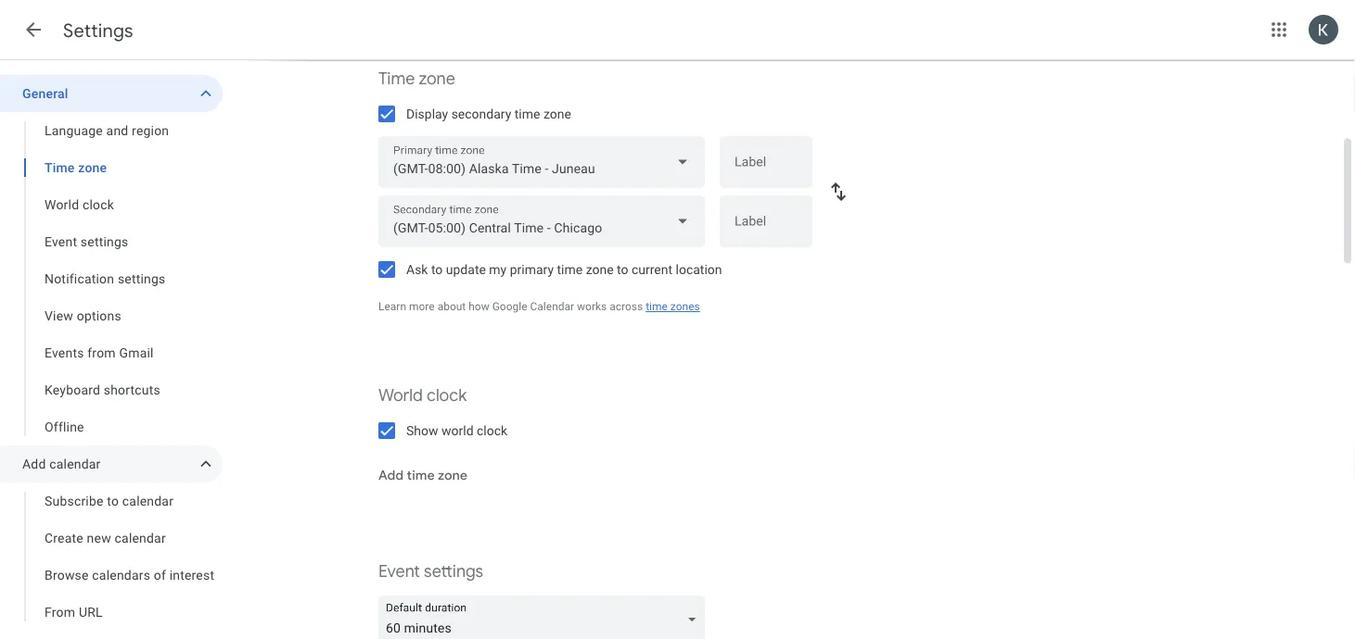 Task type: vqa. For each thing, say whether or not it's contained in the screenshot.
"holidays in united states"
no



Task type: describe. For each thing, give the bounding box(es) containing it.
keyboard shortcuts
[[45, 383, 160, 398]]

1 vertical spatial settings
[[118, 271, 166, 287]]

1 vertical spatial world
[[378, 385, 423, 406]]

time inside group
[[45, 160, 75, 175]]

world inside group
[[45, 197, 79, 212]]

group containing language and region
[[0, 112, 223, 446]]

zone up "works"
[[586, 262, 614, 277]]

from url
[[45, 605, 103, 620]]

and
[[106, 123, 128, 138]]

subscribe
[[45, 494, 104, 509]]

create new calendar
[[45, 531, 166, 546]]

1 horizontal spatial time zone
[[378, 68, 455, 89]]

notification settings
[[45, 271, 166, 287]]

display
[[406, 106, 448, 122]]

zone up display
[[419, 68, 455, 89]]

works
[[577, 301, 607, 313]]

language
[[45, 123, 103, 138]]

location
[[676, 262, 722, 277]]

more
[[409, 301, 435, 313]]

from
[[45, 605, 75, 620]]

2 horizontal spatial to
[[617, 262, 628, 277]]

settings
[[63, 19, 133, 42]]

events
[[45, 345, 84, 361]]

clock inside group
[[82, 197, 114, 212]]

to for calendar
[[107, 494, 119, 509]]

1 horizontal spatial world clock
[[378, 385, 467, 406]]

1 vertical spatial clock
[[427, 385, 467, 406]]

settings heading
[[63, 19, 133, 42]]

world
[[441, 423, 474, 439]]

learn more about how google calendar works across time zones
[[378, 301, 700, 313]]

time left zones
[[646, 301, 668, 313]]

calendar for subscribe to calendar
[[122, 494, 174, 509]]

time right secondary
[[515, 106, 540, 122]]

across
[[610, 301, 643, 313]]

secondary
[[451, 106, 511, 122]]

ask
[[406, 262, 428, 277]]

time zones link
[[646, 301, 700, 313]]

calendar for create new calendar
[[115, 531, 166, 546]]

general
[[22, 86, 68, 101]]

shortcuts
[[104, 383, 160, 398]]

to for update
[[431, 262, 443, 277]]

language and region
[[45, 123, 169, 138]]

Label for secondary time zone. text field
[[735, 215, 798, 241]]

world clock inside group
[[45, 197, 114, 212]]

browse calendars of interest
[[45, 568, 214, 583]]

ask to update my primary time zone to current location
[[406, 262, 722, 277]]

time right primary
[[557, 262, 583, 277]]

add for add calendar
[[22, 457, 46, 472]]

general tree item
[[0, 75, 223, 112]]

zone right secondary
[[543, 106, 571, 122]]



Task type: locate. For each thing, give the bounding box(es) containing it.
calendars
[[92, 568, 150, 583]]

how
[[469, 301, 489, 313]]

time down show
[[407, 468, 435, 484]]

2 vertical spatial calendar
[[115, 531, 166, 546]]

show
[[406, 423, 438, 439]]

google
[[492, 301, 527, 313]]

1 horizontal spatial to
[[431, 262, 443, 277]]

view
[[45, 308, 73, 324]]

update
[[446, 262, 486, 277]]

time inside button
[[407, 468, 435, 484]]

0 vertical spatial time zone
[[378, 68, 455, 89]]

go back image
[[22, 19, 45, 41]]

1 vertical spatial time zone
[[45, 160, 107, 175]]

clock up show world clock
[[427, 385, 467, 406]]

0 horizontal spatial clock
[[82, 197, 114, 212]]

to left current
[[617, 262, 628, 277]]

keyboard
[[45, 383, 100, 398]]

1 horizontal spatial world
[[378, 385, 423, 406]]

time zone inside group
[[45, 160, 107, 175]]

Label for primary time zone. text field
[[735, 156, 798, 182]]

options
[[77, 308, 121, 324]]

world clock
[[45, 197, 114, 212], [378, 385, 467, 406]]

group
[[0, 112, 223, 446], [0, 483, 223, 632]]

calendar up subscribe
[[49, 457, 101, 472]]

my
[[489, 262, 507, 277]]

0 horizontal spatial add
[[22, 457, 46, 472]]

about
[[437, 301, 466, 313]]

current
[[632, 262, 672, 277]]

1 vertical spatial event settings
[[378, 562, 483, 582]]

0 horizontal spatial to
[[107, 494, 119, 509]]

1 horizontal spatial time
[[378, 68, 415, 89]]

zone down language and region
[[78, 160, 107, 175]]

0 vertical spatial world clock
[[45, 197, 114, 212]]

1 horizontal spatial event
[[378, 562, 420, 582]]

browse
[[45, 568, 89, 583]]

event settings inside group
[[45, 234, 128, 249]]

to up create new calendar
[[107, 494, 119, 509]]

primary
[[510, 262, 554, 277]]

0 vertical spatial group
[[0, 112, 223, 446]]

add calendar
[[22, 457, 101, 472]]

1 horizontal spatial add
[[378, 468, 404, 484]]

new
[[87, 531, 111, 546]]

2 vertical spatial settings
[[424, 562, 483, 582]]

1 horizontal spatial event settings
[[378, 562, 483, 582]]

1 vertical spatial time
[[45, 160, 75, 175]]

0 vertical spatial calendar
[[49, 457, 101, 472]]

0 vertical spatial world
[[45, 197, 79, 212]]

create
[[45, 531, 83, 546]]

time down language in the left of the page
[[45, 160, 75, 175]]

time
[[378, 68, 415, 89], [45, 160, 75, 175]]

zones
[[670, 301, 700, 313]]

url
[[79, 605, 103, 620]]

subscribe to calendar
[[45, 494, 174, 509]]

1 vertical spatial event
[[378, 562, 420, 582]]

add
[[22, 457, 46, 472], [378, 468, 404, 484]]

1 horizontal spatial clock
[[427, 385, 467, 406]]

world clock up show
[[378, 385, 467, 406]]

calendar up browse calendars of interest
[[115, 531, 166, 546]]

add time zone
[[378, 468, 468, 484]]

0 vertical spatial settings
[[81, 234, 128, 249]]

1 vertical spatial world clock
[[378, 385, 467, 406]]

events from gmail
[[45, 345, 154, 361]]

time up display
[[378, 68, 415, 89]]

None field
[[378, 136, 705, 188], [378, 196, 705, 248], [378, 596, 712, 640], [378, 136, 705, 188], [378, 196, 705, 248], [378, 596, 712, 640]]

clock up notification settings
[[82, 197, 114, 212]]

0 horizontal spatial event
[[45, 234, 77, 249]]

event
[[45, 234, 77, 249], [378, 562, 420, 582]]

0 horizontal spatial time
[[45, 160, 75, 175]]

0 horizontal spatial world
[[45, 197, 79, 212]]

calendar up create new calendar
[[122, 494, 174, 509]]

0 horizontal spatial time zone
[[45, 160, 107, 175]]

to inside group
[[107, 494, 119, 509]]

clock right world
[[477, 423, 507, 439]]

time
[[515, 106, 540, 122], [557, 262, 583, 277], [646, 301, 668, 313], [407, 468, 435, 484]]

show world clock
[[406, 423, 507, 439]]

tree
[[0, 75, 223, 640]]

2 group from the top
[[0, 483, 223, 632]]

1 group from the top
[[0, 112, 223, 446]]

1 vertical spatial calendar
[[122, 494, 174, 509]]

zone
[[419, 68, 455, 89], [543, 106, 571, 122], [78, 160, 107, 175], [586, 262, 614, 277], [438, 468, 468, 484]]

0 vertical spatial time
[[378, 68, 415, 89]]

add time zone button
[[371, 454, 475, 498]]

2 horizontal spatial clock
[[477, 423, 507, 439]]

calendar
[[530, 301, 574, 313]]

world
[[45, 197, 79, 212], [378, 385, 423, 406]]

to
[[431, 262, 443, 277], [617, 262, 628, 277], [107, 494, 119, 509]]

clock
[[82, 197, 114, 212], [427, 385, 467, 406], [477, 423, 507, 439]]

gmail
[[119, 345, 154, 361]]

world down language in the left of the page
[[45, 197, 79, 212]]

calendar
[[49, 457, 101, 472], [122, 494, 174, 509], [115, 531, 166, 546]]

1 vertical spatial group
[[0, 483, 223, 632]]

group containing subscribe to calendar
[[0, 483, 223, 632]]

0 horizontal spatial event settings
[[45, 234, 128, 249]]

add inside button
[[378, 468, 404, 484]]

of
[[154, 568, 166, 583]]

settings
[[81, 234, 128, 249], [118, 271, 166, 287], [424, 562, 483, 582]]

add for add time zone
[[378, 468, 404, 484]]

swap time zones image
[[827, 181, 850, 203]]

to right ask
[[431, 262, 443, 277]]

view options
[[45, 308, 121, 324]]

zone down show world clock
[[438, 468, 468, 484]]

interest
[[169, 568, 214, 583]]

time zone down language in the left of the page
[[45, 160, 107, 175]]

from
[[87, 345, 116, 361]]

world clock up 'notification'
[[45, 197, 114, 212]]

zone inside button
[[438, 468, 468, 484]]

display secondary time zone
[[406, 106, 571, 122]]

time zone up display
[[378, 68, 455, 89]]

2 vertical spatial clock
[[477, 423, 507, 439]]

learn
[[378, 301, 406, 313]]

time zone
[[378, 68, 455, 89], [45, 160, 107, 175]]

tree containing general
[[0, 75, 223, 640]]

region
[[132, 123, 169, 138]]

notification
[[45, 271, 114, 287]]

0 vertical spatial event settings
[[45, 234, 128, 249]]

world up show
[[378, 385, 423, 406]]

event settings
[[45, 234, 128, 249], [378, 562, 483, 582]]

0 horizontal spatial world clock
[[45, 197, 114, 212]]

0 vertical spatial event
[[45, 234, 77, 249]]

0 vertical spatial clock
[[82, 197, 114, 212]]

offline
[[45, 420, 84, 435]]



